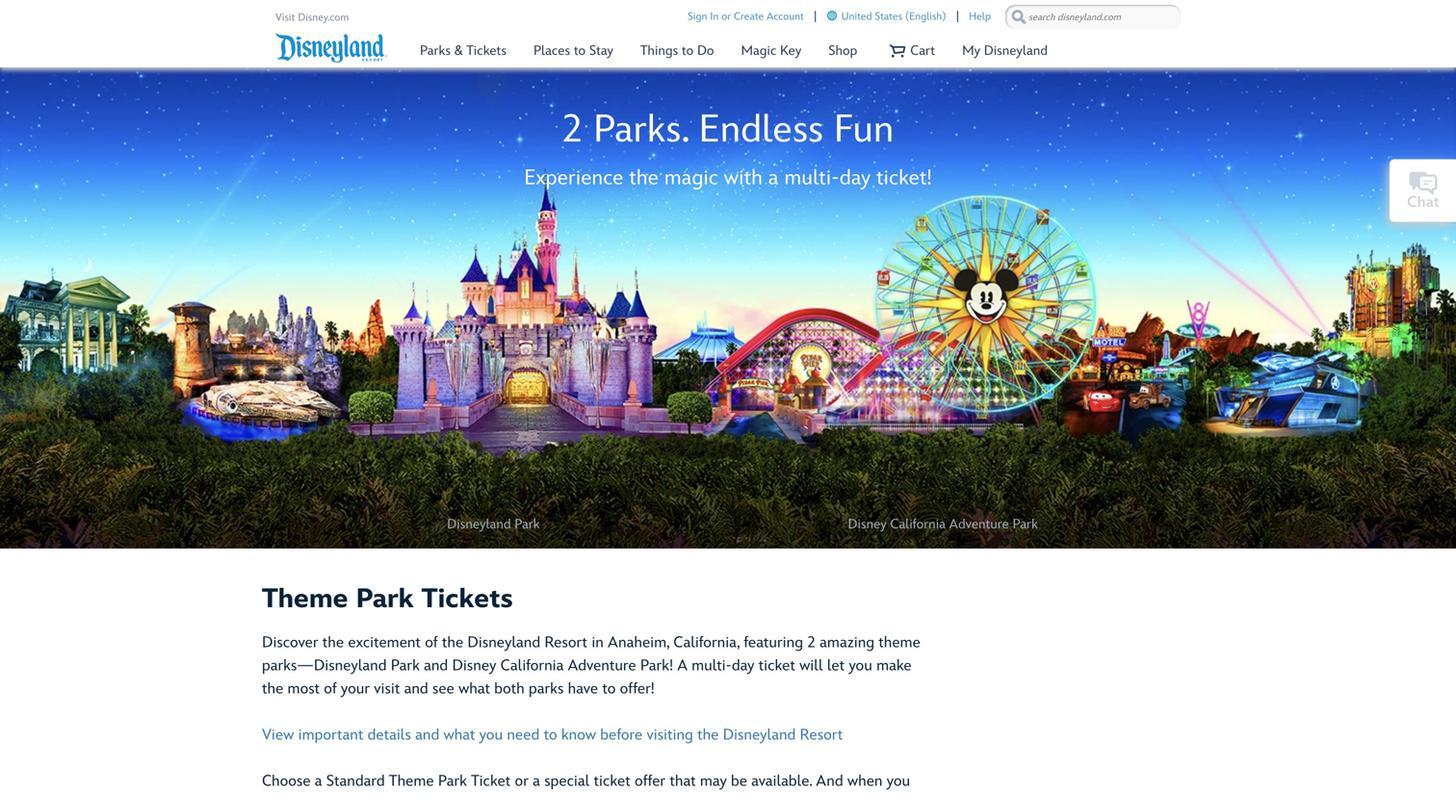 Task type: locate. For each thing, give the bounding box(es) containing it.
do
[[697, 43, 714, 59]]

to inside places to stay "link"
[[574, 43, 586, 59]]

sign in or create account
[[688, 10, 804, 23]]

parks.
[[593, 107, 689, 153]]

help
[[969, 10, 991, 23]]

adventure
[[950, 517, 1009, 533]]

search disneyland.com text field
[[1029, 9, 1158, 26]]

a
[[769, 165, 779, 191]]

my disneyland link
[[950, 34, 1061, 68]]

or
[[722, 10, 731, 23]]

0 horizontal spatial to
[[574, 43, 586, 59]]

0 horizontal spatial park
[[515, 517, 540, 533]]

2 to from the left
[[682, 43, 694, 59]]

things
[[640, 43, 678, 59]]

parks & tickets
[[420, 43, 507, 59]]

1 horizontal spatial park
[[1013, 517, 1038, 533]]

account
[[767, 10, 804, 23]]

to
[[574, 43, 586, 59], [682, 43, 694, 59]]

menu bar
[[407, 27, 1062, 68]]

united states (english) button
[[827, 7, 946, 27]]

create
[[734, 10, 764, 23]]

experience
[[524, 165, 624, 191]]

1 horizontal spatial disneyland
[[984, 43, 1048, 59]]

to for things
[[682, 43, 694, 59]]

to for places
[[574, 43, 586, 59]]

day
[[840, 165, 871, 191]]

key
[[780, 43, 802, 59]]

places
[[534, 43, 570, 59]]

disneyland logo image
[[276, 32, 387, 64]]

0 horizontal spatial disneyland
[[447, 517, 511, 533]]

None search field
[[1006, 5, 1181, 29]]

visit disney.com link
[[276, 7, 353, 28]]

disneyland park
[[447, 517, 540, 533]]

sign in or create account link
[[688, 7, 804, 27]]

disneyland inside menu bar
[[984, 43, 1048, 59]]

park
[[515, 517, 540, 533], [1013, 517, 1038, 533]]

(english)
[[906, 10, 946, 23]]

united
[[842, 10, 872, 23]]

1 horizontal spatial to
[[682, 43, 694, 59]]

visit disney.com
[[276, 11, 349, 24]]

0 vertical spatial disneyland
[[984, 43, 1048, 59]]

1 to from the left
[[574, 43, 586, 59]]

1 vertical spatial disneyland
[[447, 517, 511, 533]]

menu bar containing parks & tickets
[[407, 27, 1062, 68]]

to left stay
[[574, 43, 586, 59]]

to inside things to do link
[[682, 43, 694, 59]]

shop link
[[816, 34, 870, 68]]

disneyland
[[984, 43, 1048, 59], [447, 517, 511, 533]]

disney.com
[[298, 11, 349, 24]]

to left do
[[682, 43, 694, 59]]

disney california adventure park
[[848, 517, 1038, 533]]

cart
[[911, 43, 936, 59]]

2 parks. endless fun
[[562, 107, 894, 153]]



Task type: vqa. For each thing, say whether or not it's contained in the screenshot.
States
yes



Task type: describe. For each thing, give the bounding box(es) containing it.
magic key link
[[729, 34, 814, 68]]

fun
[[834, 107, 894, 153]]

states
[[875, 10, 903, 23]]

sign
[[688, 10, 708, 23]]

cart empty image
[[889, 43, 906, 59]]

california
[[891, 517, 946, 533]]

shop
[[829, 43, 858, 59]]

the
[[629, 165, 659, 191]]

parks & tickets link
[[408, 34, 519, 68]]

1 park from the left
[[515, 517, 540, 533]]

with
[[724, 165, 763, 191]]

an illustration of star wars: galaxy's edge, sleeping beauty castle, space mountain, pixar pier and cars land lined up in a row image
[[0, 67, 1457, 549]]

&
[[454, 43, 463, 59]]

ticket!
[[877, 165, 932, 191]]

experience the magic with a multi-day ticket!
[[524, 165, 932, 191]]

magic key
[[741, 43, 802, 59]]

visit
[[276, 11, 295, 24]]

multi-
[[785, 165, 840, 191]]

things to do link
[[628, 34, 727, 68]]

disney
[[848, 517, 887, 533]]

places to stay
[[534, 43, 614, 59]]

my
[[963, 43, 981, 59]]

in
[[710, 10, 719, 23]]

help link
[[969, 7, 991, 27]]

cart link
[[872, 34, 948, 68]]

my disneyland
[[963, 43, 1048, 59]]

2 park from the left
[[1013, 517, 1038, 533]]

chat
[[1408, 193, 1440, 212]]

parks
[[420, 43, 451, 59]]

united states (english)
[[842, 10, 946, 23]]

magic
[[664, 165, 718, 191]]

global languages image
[[827, 10, 838, 21]]

things to do
[[640, 43, 714, 59]]

tickets
[[467, 43, 507, 59]]

places to stay link
[[521, 34, 626, 68]]

magic
[[741, 43, 777, 59]]

stay
[[589, 43, 614, 59]]

endless
[[699, 107, 824, 153]]

2
[[562, 107, 583, 153]]



